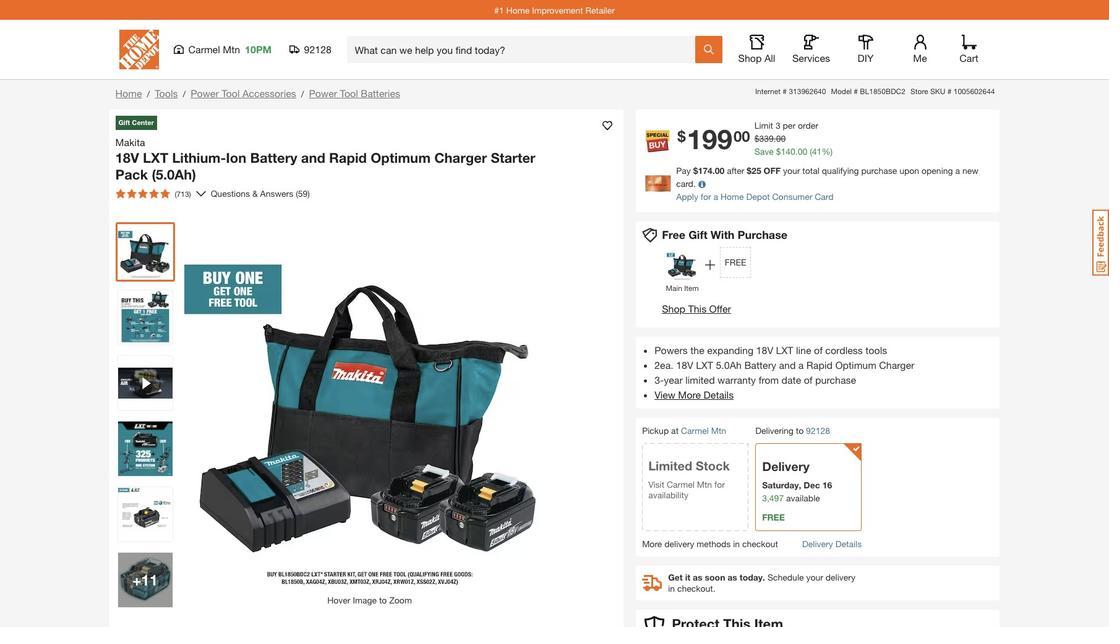 Task type: vqa. For each thing, say whether or not it's contained in the screenshot.
5
no



Task type: locate. For each thing, give the bounding box(es) containing it.
00
[[734, 128, 751, 145], [777, 133, 786, 144], [798, 146, 808, 157]]

1 horizontal spatial /
[[183, 89, 186, 99]]

2 horizontal spatial 00
[[798, 146, 808, 157]]

92128
[[304, 43, 332, 55], [807, 425, 831, 436]]

tools link
[[155, 87, 178, 99]]

as right soon
[[728, 572, 738, 583]]

your total qualifying purchase upon opening a new card.
[[677, 165, 979, 189]]

0 vertical spatial purchase
[[862, 165, 898, 176]]

in right methods
[[734, 539, 740, 549]]

(713) button
[[110, 184, 196, 203]]

1 vertical spatial mtn
[[712, 425, 727, 435]]

0 vertical spatial .
[[774, 133, 777, 144]]

power tool batteries link
[[309, 87, 400, 99]]

a down 174.00
[[714, 191, 719, 202]]

1 vertical spatial battery
[[745, 359, 777, 370]]

0 horizontal spatial of
[[804, 374, 813, 385]]

shop inside button
[[739, 52, 762, 64]]

purchase
[[738, 228, 788, 241]]

199
[[687, 123, 733, 156]]

carmel down limited
[[667, 479, 695, 490]]

carmel mtn 10pm
[[188, 43, 272, 55]]

mtn
[[223, 43, 240, 55], [712, 425, 727, 435], [697, 479, 713, 490]]

for
[[701, 191, 712, 202], [715, 479, 725, 490]]

free down 3,497
[[763, 512, 785, 523]]

saturday,
[[763, 480, 802, 490]]

1 horizontal spatial tool
[[340, 87, 358, 99]]

1 vertical spatial delivery
[[803, 539, 834, 549]]

# right the sku
[[948, 87, 952, 96]]

delivering
[[756, 425, 794, 435]]

power
[[191, 87, 219, 99], [309, 87, 337, 99]]

your right schedule
[[807, 572, 824, 583]]

home / tools / power tool accessories / power tool batteries
[[115, 87, 400, 99]]

(713) link
[[110, 184, 206, 203]]

tools
[[866, 344, 888, 356]]

1 vertical spatial details
[[836, 539, 862, 549]]

1 vertical spatial your
[[807, 572, 824, 583]]

5 stars image
[[115, 188, 170, 198]]

and up date
[[780, 359, 796, 370]]

availability
[[649, 490, 689, 500]]

1 horizontal spatial details
[[836, 539, 862, 549]]

free down free gift with purchase
[[725, 257, 747, 267]]

0 horizontal spatial optimum
[[371, 149, 431, 166]]

limited
[[649, 459, 693, 473]]

home right #1
[[507, 5, 530, 15]]

$
[[678, 128, 686, 145], [755, 133, 760, 144], [777, 146, 781, 157], [694, 165, 698, 176], [747, 165, 752, 176]]

and inside powers the expanding 18v lxt line of cordless tools 2ea. 18v lxt 5.0ah battery and a rapid optimum charger 3-year limited warranty from date of purchase view more details
[[780, 359, 796, 370]]

lxt inside makita 18v lxt lithium-ion battery and rapid optimum charger starter pack (5.0ah)
[[143, 149, 168, 166]]

92128 inside delivering to 92128
[[807, 425, 831, 436]]

battery up answers
[[250, 149, 298, 166]]

18v up from on the right
[[757, 344, 774, 356]]

get it as soon as today.
[[669, 572, 766, 583]]

92128 right delivering
[[807, 425, 831, 436]]

1 vertical spatial optimum
[[836, 359, 877, 370]]

delivery up saturday,
[[763, 460, 810, 474]]

00 left the limit
[[734, 128, 751, 145]]

it
[[686, 572, 691, 583]]

to left 92128 link
[[796, 425, 804, 435]]

. down the 3 on the right
[[774, 133, 777, 144]]

mtn down the stock
[[697, 479, 713, 490]]

1 horizontal spatial gift
[[689, 228, 708, 241]]

promotion image image
[[667, 249, 698, 280]]

battery up from on the right
[[745, 359, 777, 370]]

delivery for delivery details
[[803, 539, 834, 549]]

# right internet
[[783, 87, 787, 96]]

2ea.
[[655, 359, 674, 370]]

(713)
[[175, 189, 191, 198]]

store
[[911, 87, 929, 96]]

1 horizontal spatial purchase
[[862, 165, 898, 176]]

0 horizontal spatial in
[[669, 583, 675, 594]]

$ 199 00
[[678, 123, 751, 156]]

purchase left upon
[[862, 165, 898, 176]]

92128 up power tool batteries link
[[304, 43, 332, 55]]

image
[[353, 595, 377, 605]]

92128 link
[[807, 424, 831, 437]]

a down "line"
[[799, 359, 804, 370]]

0 vertical spatial 18v
[[115, 149, 139, 166]]

$ right after on the right of the page
[[747, 165, 752, 176]]

0 vertical spatial shop
[[739, 52, 762, 64]]

of right date
[[804, 374, 813, 385]]

0 horizontal spatial purchase
[[816, 374, 857, 385]]

your left total
[[784, 165, 801, 176]]

limited
[[686, 374, 715, 385]]

2 horizontal spatial a
[[956, 165, 961, 176]]

0 vertical spatial delivery
[[665, 539, 695, 549]]

carmel mtn button
[[681, 425, 727, 435]]

charger down tools
[[880, 359, 915, 370]]

delivering to 92128
[[756, 425, 831, 436]]

delivery inside schedule your delivery in checkout.
[[826, 572, 856, 583]]

shop left all
[[739, 52, 762, 64]]

feedback link image
[[1093, 209, 1110, 276]]

0 horizontal spatial for
[[701, 191, 712, 202]]

in down get
[[669, 583, 675, 594]]

00 down the 3 on the right
[[777, 133, 786, 144]]

at
[[672, 425, 679, 435]]

gift right the free
[[689, 228, 708, 241]]

as right "it"
[[693, 572, 703, 583]]

limit 3 per order $ 339 . 00 save $ 140 . 00 ( 41 %)
[[755, 120, 833, 157]]

0 horizontal spatial lxt
[[143, 149, 168, 166]]

the home depot logo image
[[119, 30, 159, 69]]

1 horizontal spatial power
[[309, 87, 337, 99]]

gift left 'center'
[[119, 118, 130, 126]]

18v up year
[[677, 359, 694, 370]]

(
[[810, 146, 813, 157]]

/
[[147, 89, 150, 99], [183, 89, 186, 99], [301, 89, 304, 99]]

0 horizontal spatial rapid
[[329, 149, 367, 166]]

0 horizontal spatial 18v
[[115, 149, 139, 166]]

rapid inside powers the expanding 18v lxt line of cordless tools 2ea. 18v lxt 5.0ah battery and a rapid optimum charger 3-year limited warranty from date of purchase view more details
[[807, 359, 833, 370]]

carmel right at
[[681, 425, 709, 435]]

lxt up (5.0ah)
[[143, 149, 168, 166]]

0 horizontal spatial delivery
[[665, 539, 695, 549]]

0 vertical spatial carmel
[[188, 43, 220, 55]]

1 horizontal spatial rapid
[[807, 359, 833, 370]]

delivery inside "button"
[[803, 539, 834, 549]]

1 horizontal spatial #
[[854, 87, 859, 96]]

model
[[832, 87, 852, 96]]

delivery down delivery details "button"
[[826, 572, 856, 583]]

1 horizontal spatial your
[[807, 572, 824, 583]]

1 as from the left
[[693, 572, 703, 583]]

0 horizontal spatial free
[[725, 257, 747, 267]]

year
[[664, 374, 683, 385]]

battery inside powers the expanding 18v lxt line of cordless tools 2ea. 18v lxt 5.0ah battery and a rapid optimum charger 3-year limited warranty from date of purchase view more details
[[745, 359, 777, 370]]

a left new on the right of the page
[[956, 165, 961, 176]]

1 / from the left
[[147, 89, 150, 99]]

more down limited
[[679, 388, 701, 400]]

gift
[[119, 118, 130, 126], [689, 228, 708, 241]]

1 horizontal spatial as
[[728, 572, 738, 583]]

cordless
[[826, 344, 863, 356]]

questions
[[211, 188, 250, 199]]

1 vertical spatial carmel
[[681, 425, 709, 435]]

home
[[507, 5, 530, 15], [115, 87, 142, 99], [721, 191, 744, 202]]

174.00
[[698, 165, 725, 176]]

0 horizontal spatial details
[[704, 388, 734, 400]]

0 vertical spatial 92128
[[304, 43, 332, 55]]

a inside powers the expanding 18v lxt line of cordless tools 2ea. 18v lxt 5.0ah battery and a rapid optimum charger 3-year limited warranty from date of purchase view more details
[[799, 359, 804, 370]]

2 vertical spatial home
[[721, 191, 744, 202]]

1 vertical spatial 92128
[[807, 425, 831, 436]]

free gift with purchase
[[662, 228, 788, 241]]

more inside powers the expanding 18v lxt line of cordless tools 2ea. 18v lxt 5.0ah battery and a rapid optimum charger 3-year limited warranty from date of purchase view more details
[[679, 388, 701, 400]]

for down info image at the top of the page
[[701, 191, 712, 202]]

0 horizontal spatial shop
[[662, 302, 686, 314]]

1 horizontal spatial in
[[734, 539, 740, 549]]

0 vertical spatial to
[[796, 425, 804, 435]]

and up (59)
[[301, 149, 326, 166]]

opening
[[922, 165, 954, 176]]

1 horizontal spatial of
[[815, 344, 823, 356]]

$ left 199
[[678, 128, 686, 145]]

charger left the starter
[[435, 149, 487, 166]]

1 horizontal spatial .
[[796, 146, 798, 157]]

charger inside powers the expanding 18v lxt line of cordless tools 2ea. 18v lxt 5.0ah battery and a rapid optimum charger 3-year limited warranty from date of purchase view more details
[[880, 359, 915, 370]]

carmel left 10pm
[[188, 43, 220, 55]]

offer
[[710, 302, 732, 314]]

3 # from the left
[[948, 87, 952, 96]]

2 horizontal spatial #
[[948, 87, 952, 96]]

1 vertical spatial delivery
[[826, 572, 856, 583]]

2 vertical spatial lxt
[[696, 359, 714, 370]]

1 horizontal spatial and
[[780, 359, 796, 370]]

from
[[759, 374, 779, 385]]

0 vertical spatial rapid
[[329, 149, 367, 166]]

this
[[689, 302, 707, 314]]

0 horizontal spatial as
[[693, 572, 703, 583]]

a
[[956, 165, 961, 176], [714, 191, 719, 202], [799, 359, 804, 370]]

1 vertical spatial to
[[379, 595, 387, 605]]

0 horizontal spatial #
[[783, 87, 787, 96]]

0 vertical spatial free
[[725, 257, 747, 267]]

1 vertical spatial a
[[714, 191, 719, 202]]

schedule
[[768, 572, 804, 583]]

makita power tool batteries bl1850bdc2 40.2 image
[[118, 421, 172, 476]]

answers
[[260, 188, 294, 199]]

1 horizontal spatial to
[[796, 425, 804, 435]]

0 vertical spatial and
[[301, 149, 326, 166]]

0 horizontal spatial 00
[[734, 128, 751, 145]]

warranty
[[718, 374, 756, 385]]

charger inside makita 18v lxt lithium-ion battery and rapid optimum charger starter pack (5.0ah)
[[435, 149, 487, 166]]

improvement
[[532, 5, 583, 15]]

mtn left 10pm
[[223, 43, 240, 55]]

0 vertical spatial gift
[[119, 118, 130, 126]]

for down the stock
[[715, 479, 725, 490]]

diy button
[[846, 35, 886, 64]]

0 vertical spatial home
[[507, 5, 530, 15]]

to left zoom
[[379, 595, 387, 605]]

soon
[[705, 572, 726, 583]]

to inside delivering to 92128
[[796, 425, 804, 435]]

0 horizontal spatial 92128
[[304, 43, 332, 55]]

0 horizontal spatial power
[[191, 87, 219, 99]]

1 horizontal spatial more
[[679, 388, 701, 400]]

gift center
[[119, 118, 154, 126]]

view more details link
[[655, 388, 734, 400]]

1 horizontal spatial optimum
[[836, 359, 877, 370]]

0 vertical spatial more
[[679, 388, 701, 400]]

makita power tool batteries bl1850bdc2 1d.4 image
[[118, 552, 172, 607]]

power right tools
[[191, 87, 219, 99]]

home left depot on the top of the page
[[721, 191, 744, 202]]

delivery inside the delivery saturday, dec 16 3,497 available
[[763, 460, 810, 474]]

in for checkout.
[[669, 583, 675, 594]]

$ right pay
[[694, 165, 698, 176]]

1 vertical spatial for
[[715, 479, 725, 490]]

shop down main
[[662, 302, 686, 314]]

all
[[765, 52, 776, 64]]

1 tool from the left
[[222, 87, 240, 99]]

makita
[[115, 136, 145, 148]]

1 vertical spatial free
[[763, 512, 785, 523]]

/ right accessories
[[301, 89, 304, 99]]

# right model
[[854, 87, 859, 96]]

0 horizontal spatial more
[[643, 539, 663, 549]]

your
[[784, 165, 801, 176], [807, 572, 824, 583]]

delivery up schedule
[[803, 539, 834, 549]]

0 vertical spatial your
[[784, 165, 801, 176]]

lxt up limited
[[696, 359, 714, 370]]

1 vertical spatial charger
[[880, 359, 915, 370]]

1 horizontal spatial 00
[[777, 133, 786, 144]]

1 vertical spatial 18v
[[757, 344, 774, 356]]

339
[[760, 133, 774, 144]]

home up gift center
[[115, 87, 142, 99]]

#
[[783, 87, 787, 96], [854, 87, 859, 96], [948, 87, 952, 96]]

get
[[669, 572, 683, 583]]

mtn up the stock
[[712, 425, 727, 435]]

. left (
[[796, 146, 798, 157]]

delivery up get
[[665, 539, 695, 549]]

2 vertical spatial 18v
[[677, 359, 694, 370]]

00 left (
[[798, 146, 808, 157]]

1 horizontal spatial shop
[[739, 52, 762, 64]]

1 horizontal spatial a
[[799, 359, 804, 370]]

powers
[[655, 344, 688, 356]]

rapid
[[329, 149, 367, 166], [807, 359, 833, 370]]

1 vertical spatial purchase
[[816, 374, 857, 385]]

tool
[[222, 87, 240, 99], [340, 87, 358, 99]]

1 horizontal spatial delivery
[[826, 572, 856, 583]]

in inside schedule your delivery in checkout.
[[669, 583, 675, 594]]

diy
[[858, 52, 874, 64]]

of right "line"
[[815, 344, 823, 356]]

1 vertical spatial rapid
[[807, 359, 833, 370]]

18v
[[115, 149, 139, 166], [757, 344, 774, 356], [677, 359, 694, 370]]

your inside schedule your delivery in checkout.
[[807, 572, 824, 583]]

of
[[815, 344, 823, 356], [804, 374, 813, 385]]

tool left the batteries
[[340, 87, 358, 99]]

0 horizontal spatial your
[[784, 165, 801, 176]]

$ right save
[[777, 146, 781, 157]]

1005602644
[[954, 87, 996, 96]]

hover image to zoom button
[[184, 222, 556, 606]]

0 horizontal spatial battery
[[250, 149, 298, 166]]

lxt left "line"
[[777, 344, 794, 356]]

1 vertical spatial in
[[669, 583, 675, 594]]

2 vertical spatial a
[[799, 359, 804, 370]]

0 vertical spatial delivery
[[763, 460, 810, 474]]

delivery saturday, dec 16 3,497 available
[[763, 460, 833, 503]]

/ left "tools" "link"
[[147, 89, 150, 99]]

0 horizontal spatial /
[[147, 89, 150, 99]]

2 vertical spatial mtn
[[697, 479, 713, 490]]

0 horizontal spatial a
[[714, 191, 719, 202]]

18v inside makita 18v lxt lithium-ion battery and rapid optimum charger starter pack (5.0ah)
[[115, 149, 139, 166]]

starter
[[491, 149, 536, 166]]

main item
[[666, 283, 699, 292]]

1 vertical spatial lxt
[[777, 344, 794, 356]]

1 vertical spatial gift
[[689, 228, 708, 241]]

card
[[815, 191, 834, 202]]

mtn inside the limited stock visit carmel mtn for availability
[[697, 479, 713, 490]]

pay
[[677, 165, 691, 176]]

2 vertical spatial carmel
[[667, 479, 695, 490]]

/ right "tools" "link"
[[183, 89, 186, 99]]

charger
[[435, 149, 487, 166], [880, 359, 915, 370]]

power down 92128 'button'
[[309, 87, 337, 99]]

What can we help you find today? search field
[[355, 37, 695, 63]]

0 vertical spatial lxt
[[143, 149, 168, 166]]

2 horizontal spatial /
[[301, 89, 304, 99]]

tool left accessories
[[222, 87, 240, 99]]

carmel
[[188, 43, 220, 55], [681, 425, 709, 435], [667, 479, 695, 490]]

apply for a home depot consumer card
[[677, 191, 834, 202]]

2 horizontal spatial lxt
[[777, 344, 794, 356]]

powers the expanding 18v lxt line of cordless tools 2ea. 18v lxt 5.0ah battery and a rapid optimum charger 3-year limited warranty from date of purchase view more details
[[655, 344, 915, 400]]

shop all button
[[738, 35, 777, 64]]

retailer
[[586, 5, 615, 15]]

battery inside makita 18v lxt lithium-ion battery and rapid optimum charger starter pack (5.0ah)
[[250, 149, 298, 166]]

18v down makita
[[115, 149, 139, 166]]

apply now image
[[646, 175, 677, 192]]

more down availability on the right of page
[[643, 539, 663, 549]]

purchase down cordless on the bottom of the page
[[816, 374, 857, 385]]

1 horizontal spatial 92128
[[807, 425, 831, 436]]



Task type: describe. For each thing, give the bounding box(es) containing it.
view
[[655, 388, 676, 400]]

methods
[[697, 539, 731, 549]]

3-
[[655, 374, 664, 385]]

%)
[[822, 146, 833, 157]]

item
[[685, 283, 699, 292]]

1 # from the left
[[783, 87, 787, 96]]

2 as from the left
[[728, 572, 738, 583]]

info image
[[699, 181, 706, 188]]

card.
[[677, 178, 696, 189]]

and inside makita 18v lxt lithium-ion battery and rapid optimum charger starter pack (5.0ah)
[[301, 149, 326, 166]]

stock
[[696, 459, 730, 473]]

delivery details button
[[803, 538, 862, 551]]

hover
[[328, 595, 351, 605]]

cart
[[960, 52, 979, 64]]

makita 18v lxt lithium-ion battery and rapid optimum charger starter pack (5.0ah)
[[115, 136, 536, 183]]

shop for shop all
[[739, 52, 762, 64]]

pickup at carmel mtn
[[643, 425, 727, 435]]

carmel inside the limited stock visit carmel mtn for availability
[[667, 479, 695, 490]]

delivery details
[[803, 539, 862, 549]]

92128 inside 'button'
[[304, 43, 332, 55]]

$ inside $ 199 00
[[678, 128, 686, 145]]

pickup
[[643, 425, 669, 435]]

order
[[798, 120, 819, 131]]

qualifying
[[822, 165, 860, 176]]

save
[[755, 146, 774, 157]]

checkout
[[743, 539, 779, 549]]

optimum inside powers the expanding 18v lxt line of cordless tools 2ea. 18v lxt 5.0ah battery and a rapid optimum charger 3-year limited warranty from date of purchase view more details
[[836, 359, 877, 370]]

purchase inside powers the expanding 18v lxt line of cordless tools 2ea. 18v lxt 5.0ah battery and a rapid optimum charger 3-year limited warranty from date of purchase view more details
[[816, 374, 857, 385]]

2 tool from the left
[[340, 87, 358, 99]]

0 vertical spatial mtn
[[223, 43, 240, 55]]

1 vertical spatial more
[[643, 539, 663, 549]]

more delivery methods in checkout
[[643, 539, 779, 549]]

home link
[[115, 87, 142, 99]]

makita power tool batteries bl1850bdc2 a0.3 image
[[118, 487, 172, 541]]

2 / from the left
[[183, 89, 186, 99]]

me button
[[901, 35, 941, 64]]

1 horizontal spatial home
[[507, 5, 530, 15]]

after
[[727, 165, 745, 176]]

schedule your delivery in checkout.
[[669, 572, 856, 594]]

1 vertical spatial of
[[804, 374, 813, 385]]

3
[[776, 120, 781, 131]]

delivery for delivery saturday, dec 16 3,497 available
[[763, 460, 810, 474]]

limited stock visit carmel mtn for availability
[[649, 459, 730, 500]]

checkout.
[[678, 583, 716, 594]]

hover image to zoom
[[328, 595, 412, 605]]

today.
[[740, 572, 766, 583]]

pack
[[115, 167, 148, 183]]

sku
[[931, 87, 946, 96]]

internet # 313962640 model # bl1850bdc2 store sku # 1005602644
[[756, 87, 996, 96]]

1 power from the left
[[191, 87, 219, 99]]

in for checkout
[[734, 539, 740, 549]]

1 horizontal spatial free
[[763, 512, 785, 523]]

purchase inside your total qualifying purchase upon opening a new card.
[[862, 165, 898, 176]]

for inside the limited stock visit carmel mtn for availability
[[715, 479, 725, 490]]

shop all
[[739, 52, 776, 64]]

your inside your total qualifying purchase upon opening a new card.
[[784, 165, 801, 176]]

pay $ 174.00 after $ 25 off
[[677, 165, 781, 176]]

depot
[[747, 191, 770, 202]]

makita power tool batteries bl1850bdc2 e1.1 image
[[118, 290, 172, 344]]

off
[[764, 165, 781, 176]]

expanding
[[708, 344, 754, 356]]

me
[[914, 52, 928, 64]]

0 vertical spatial of
[[815, 344, 823, 356]]

5814814805001 image
[[118, 356, 172, 410]]

the
[[691, 344, 705, 356]]

16
[[823, 480, 833, 490]]

total
[[803, 165, 820, 176]]

3,497
[[763, 493, 784, 503]]

optimum inside makita 18v lxt lithium-ion battery and rapid optimum charger starter pack (5.0ah)
[[371, 149, 431, 166]]

&
[[252, 188, 258, 199]]

0 horizontal spatial gift
[[119, 118, 130, 126]]

5.0ah
[[716, 359, 742, 370]]

25
[[752, 165, 762, 176]]

cart link
[[956, 35, 983, 64]]

makita link
[[115, 135, 150, 149]]

shop this offer
[[662, 302, 732, 314]]

new
[[963, 165, 979, 176]]

140
[[781, 146, 796, 157]]

details inside powers the expanding 18v lxt line of cordless tools 2ea. 18v lxt 5.0ah battery and a rapid optimum charger 3-year limited warranty from date of purchase view more details
[[704, 388, 734, 400]]

zoom
[[390, 595, 412, 605]]

10pm
[[245, 43, 272, 55]]

+
[[132, 571, 141, 588]]

0 horizontal spatial home
[[115, 87, 142, 99]]

accessories
[[243, 87, 296, 99]]

3 / from the left
[[301, 89, 304, 99]]

0 vertical spatial for
[[701, 191, 712, 202]]

internet
[[756, 87, 781, 96]]

rapid inside makita 18v lxt lithium-ion battery and rapid optimum charger starter pack (5.0ah)
[[329, 149, 367, 166]]

2 horizontal spatial 18v
[[757, 344, 774, 356]]

makita power tool batteries bl1850bdc2 64.0 image
[[118, 224, 172, 279]]

313962640
[[789, 87, 827, 96]]

center
[[132, 118, 154, 126]]

#1 home improvement retailer
[[495, 5, 615, 15]]

limit
[[755, 120, 774, 131]]

per
[[783, 120, 796, 131]]

free
[[662, 228, 686, 241]]

to inside button
[[379, 595, 387, 605]]

#1
[[495, 5, 504, 15]]

tools
[[155, 87, 178, 99]]

(59)
[[296, 188, 310, 199]]

a inside your total qualifying purchase upon opening a new card.
[[956, 165, 961, 176]]

0 horizontal spatial .
[[774, 133, 777, 144]]

services button
[[792, 35, 832, 64]]

00 inside $ 199 00
[[734, 128, 751, 145]]

details inside delivery details "button"
[[836, 539, 862, 549]]

$ down the limit
[[755, 133, 760, 144]]

2 power from the left
[[309, 87, 337, 99]]

shop for shop this offer
[[662, 302, 686, 314]]

1 horizontal spatial lxt
[[696, 359, 714, 370]]

power tool accessories link
[[191, 87, 296, 99]]

41
[[813, 146, 822, 157]]

1 horizontal spatial 18v
[[677, 359, 694, 370]]

2 # from the left
[[854, 87, 859, 96]]

main
[[666, 283, 683, 292]]



